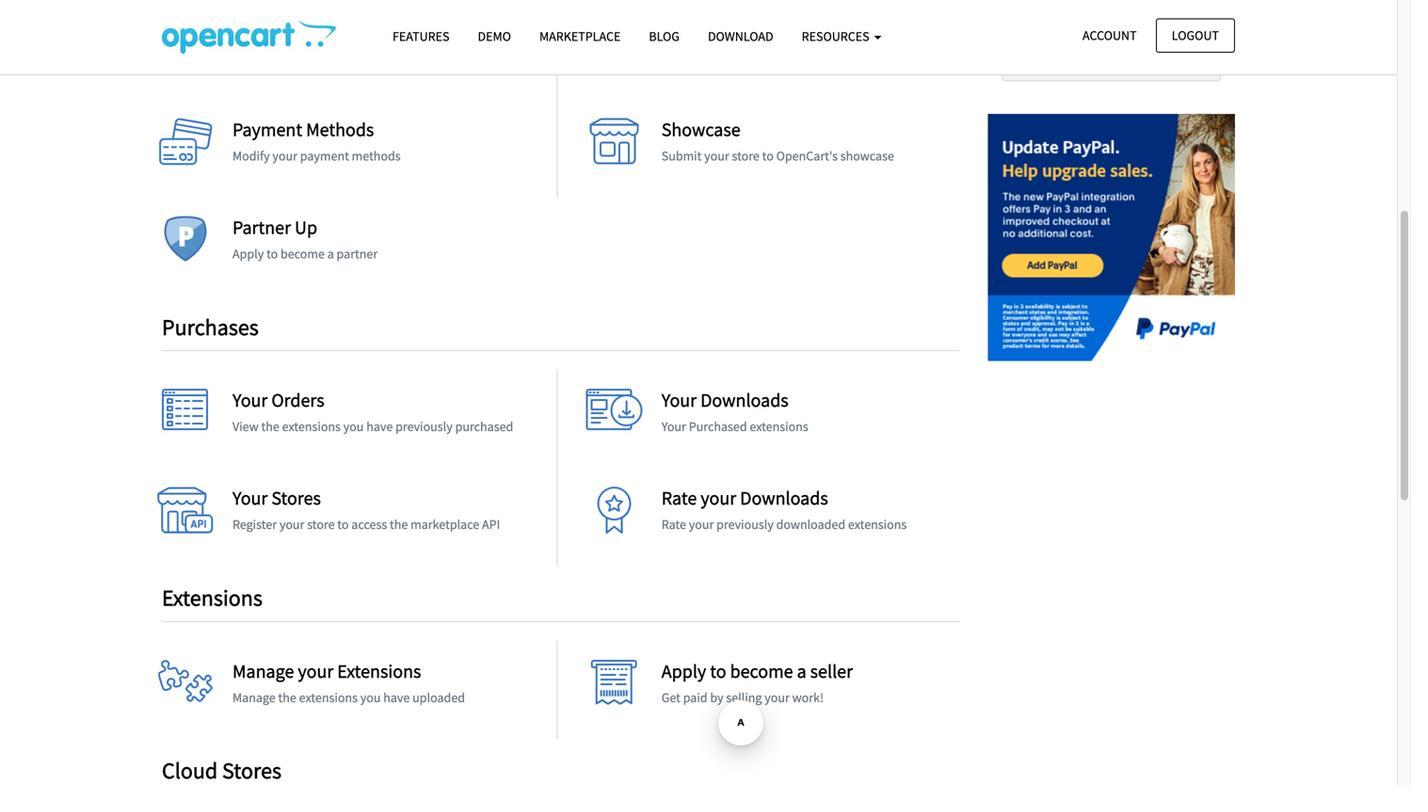 Task type: describe. For each thing, give the bounding box(es) containing it.
apply to become a partner image
[[157, 216, 214, 273]]

apply to become a partner link
[[233, 245, 378, 262]]

your inside the apply to become a seller get paid by selling your work!
[[765, 689, 790, 706]]

account
[[285, 50, 329, 67]]

payment
[[300, 148, 349, 164]]

get paid by selling your work! link
[[662, 689, 824, 706]]

edit your account details link
[[233, 50, 368, 67]]

payment methods image
[[157, 118, 214, 175]]

become inside the apply to become a seller get paid by selling your work!
[[731, 660, 794, 683]]

extensions inside the rate your downloads rate your previously downloaded extensions
[[849, 516, 907, 533]]

logout link
[[1156, 18, 1236, 53]]

your stores image
[[157, 487, 214, 544]]

your purchased extensions link
[[662, 418, 809, 435]]

seller
[[811, 660, 853, 683]]

your inside account details edit your account details
[[257, 50, 282, 67]]

purchases
[[162, 313, 259, 341]]

showcase link
[[662, 118, 741, 141]]

change password link
[[662, 20, 801, 44]]

register your store to access the marketplace api link
[[233, 516, 500, 533]]

have inside your orders view the extensions you have previously purchased
[[367, 418, 393, 435]]

your for your orders
[[233, 389, 268, 412]]

paypal image
[[989, 114, 1236, 361]]

previously inside the rate your downloads rate your previously downloaded extensions
[[717, 516, 774, 533]]

your inside your stores register your store to access the marketplace api
[[280, 516, 305, 533]]

resources link
[[788, 20, 896, 53]]

get
[[662, 689, 681, 706]]

extensions inside your orders view the extensions you have previously purchased
[[282, 418, 341, 435]]

payment methods link
[[233, 118, 374, 141]]

features link
[[379, 20, 464, 53]]

rate your downloads image
[[587, 487, 643, 544]]

store inside your stores register your store to access the marketplace api
[[307, 516, 335, 533]]

the inside your stores register your store to access the marketplace api
[[390, 516, 408, 533]]

details
[[332, 50, 368, 67]]

opencart's
[[777, 148, 838, 164]]

to inside the apply to become a seller get paid by selling your work!
[[710, 660, 727, 683]]

manage your extensions manage the extensions you have uploaded
[[233, 660, 465, 706]]

your for your stores
[[233, 487, 268, 510]]

your orders link
[[233, 389, 325, 412]]

marketplace
[[540, 28, 621, 45]]

partner
[[233, 216, 291, 239]]

apply to become a seller link
[[662, 660, 853, 683]]

your orders view the extensions you have previously purchased
[[233, 389, 514, 435]]

partner up link
[[233, 216, 317, 239]]

blog
[[649, 28, 680, 45]]

modify your payment methods link
[[233, 148, 401, 164]]

features
[[393, 28, 450, 45]]

apply inside the apply to become a seller get paid by selling your work!
[[662, 660, 707, 683]]

1 manage from the top
[[233, 660, 294, 683]]

stores for cloud
[[222, 757, 282, 785]]

your stores link
[[233, 487, 321, 510]]

store inside showcase submit your store to opencart's showcase
[[732, 148, 760, 164]]

change
[[662, 20, 721, 44]]

demo
[[478, 28, 511, 45]]

your inside showcase submit your store to opencart's showcase
[[705, 148, 730, 164]]

your orders image
[[157, 389, 214, 446]]

the inside your orders view the extensions you have previously purchased
[[261, 418, 280, 435]]

1 rate from the top
[[662, 487, 697, 510]]

account for account
[[1083, 27, 1137, 44]]

selling
[[727, 689, 762, 706]]

become inside partner up apply to become a partner
[[281, 245, 325, 262]]

showcase
[[662, 118, 741, 141]]

submit your store to opencart's showcase link
[[662, 148, 895, 164]]

submit
[[662, 148, 702, 164]]

downloads inside the rate your downloads rate your previously downloaded extensions
[[740, 487, 829, 510]]

rate your previously downloaded extensions link
[[662, 516, 907, 533]]

your downloads image
[[587, 389, 643, 446]]

payment methods modify your payment methods
[[233, 118, 401, 164]]

your up rate your previously downloaded extensions link
[[701, 487, 737, 510]]

you inside your orders view the extensions you have previously purchased
[[344, 418, 364, 435]]

account details link
[[233, 20, 354, 44]]

your stores register your store to access the marketplace api
[[233, 487, 500, 533]]

downloads inside your downloads your purchased extensions
[[701, 389, 789, 412]]

account for account details edit your account details
[[233, 20, 296, 44]]

to inside partner up apply to become a partner
[[267, 245, 278, 262]]

download link
[[694, 20, 788, 53]]



Task type: locate. For each thing, give the bounding box(es) containing it.
2 vertical spatial the
[[278, 689, 297, 706]]

your downloads your purchased extensions
[[662, 389, 809, 435]]

your inside your stores register your store to access the marketplace api
[[233, 487, 268, 510]]

1 vertical spatial stores
[[222, 757, 282, 785]]

0 vertical spatial store
[[732, 148, 760, 164]]

apply inside partner up apply to become a partner
[[233, 245, 264, 262]]

manage
[[233, 660, 294, 683], [233, 689, 276, 706]]

your inside payment methods modify your payment methods
[[273, 148, 298, 164]]

change password
[[662, 20, 801, 44]]

previously left purchased at the bottom left
[[396, 418, 453, 435]]

stores
[[272, 487, 321, 510], [222, 757, 282, 785]]

1 vertical spatial rate
[[662, 516, 687, 533]]

showcase
[[841, 148, 895, 164]]

have left uploaded
[[384, 689, 410, 706]]

a inside partner up apply to become a partner
[[327, 245, 334, 262]]

your down your stores link on the bottom left
[[280, 516, 305, 533]]

extensions
[[282, 418, 341, 435], [750, 418, 809, 435], [849, 516, 907, 533], [299, 689, 358, 706]]

logout
[[1172, 27, 1220, 44]]

showcase image
[[587, 118, 643, 175]]

manage your extensions image
[[157, 660, 214, 717]]

marketplace
[[411, 516, 480, 533]]

the down manage your extensions link
[[278, 689, 297, 706]]

your left 'work!'
[[765, 689, 790, 706]]

1 vertical spatial you
[[361, 689, 381, 706]]

work!
[[793, 689, 824, 706]]

become down up
[[281, 245, 325, 262]]

a left partner
[[327, 245, 334, 262]]

1 horizontal spatial a
[[797, 660, 807, 683]]

rate your downloads link
[[662, 487, 829, 510]]

your up manage the extensions you have uploaded link on the bottom of the page
[[298, 660, 334, 683]]

by
[[711, 689, 724, 706]]

apply up paid
[[662, 660, 707, 683]]

payment
[[233, 118, 302, 141]]

your left purchased
[[662, 418, 687, 435]]

2 rate from the top
[[662, 516, 687, 533]]

blog link
[[635, 20, 694, 53]]

partner
[[337, 245, 378, 262]]

1 horizontal spatial become
[[731, 660, 794, 683]]

modify
[[233, 148, 270, 164]]

extensions inside your downloads your purchased extensions
[[750, 418, 809, 435]]

your downloads link
[[662, 389, 789, 412]]

0 vertical spatial extensions
[[162, 584, 263, 612]]

0 horizontal spatial account
[[233, 20, 296, 44]]

the right access on the bottom left of page
[[390, 516, 408, 533]]

apply down partner
[[233, 245, 264, 262]]

partner up apply to become a partner
[[233, 216, 378, 262]]

1 vertical spatial have
[[384, 689, 410, 706]]

extensions right downloaded
[[849, 516, 907, 533]]

your inside manage your extensions manage the extensions you have uploaded
[[298, 660, 334, 683]]

methods
[[306, 118, 374, 141]]

have inside manage your extensions manage the extensions you have uploaded
[[384, 689, 410, 706]]

your for your downloads
[[662, 389, 697, 412]]

you inside manage your extensions manage the extensions you have uploaded
[[361, 689, 381, 706]]

have
[[367, 418, 393, 435], [384, 689, 410, 706]]

your up "view" at bottom left
[[233, 389, 268, 412]]

to left access on the bottom left of page
[[338, 516, 349, 533]]

apply
[[233, 245, 264, 262], [662, 660, 707, 683]]

stores inside your stores register your store to access the marketplace api
[[272, 487, 321, 510]]

2 manage from the top
[[233, 689, 276, 706]]

extensions down manage your extensions link
[[299, 689, 358, 706]]

account details edit your account details
[[233, 20, 368, 67]]

1 vertical spatial extensions
[[337, 660, 421, 683]]

0 horizontal spatial extensions
[[162, 584, 263, 612]]

marketplace link
[[526, 20, 635, 53]]

your down rate your downloads link
[[689, 516, 714, 533]]

edit
[[233, 50, 254, 67]]

your inside your orders view the extensions you have previously purchased
[[233, 389, 268, 412]]

1 horizontal spatial previously
[[717, 516, 774, 533]]

api
[[482, 516, 500, 533]]

cloud
[[162, 757, 218, 785]]

demo link
[[464, 20, 526, 53]]

apply to become a seller image
[[587, 660, 643, 717]]

a
[[327, 245, 334, 262], [797, 660, 807, 683]]

to up by
[[710, 660, 727, 683]]

store left access on the bottom left of page
[[307, 516, 335, 533]]

1 vertical spatial previously
[[717, 516, 774, 533]]

apply to become a seller get paid by selling your work!
[[662, 660, 853, 706]]

the inside manage your extensions manage the extensions you have uploaded
[[278, 689, 297, 706]]

paid
[[684, 689, 708, 706]]

you
[[344, 418, 364, 435], [361, 689, 381, 706]]

0 horizontal spatial a
[[327, 245, 334, 262]]

up
[[295, 216, 317, 239]]

your right "edit"
[[257, 50, 282, 67]]

cloud stores
[[162, 757, 282, 785]]

the
[[261, 418, 280, 435], [390, 516, 408, 533], [278, 689, 297, 706]]

purchased
[[689, 418, 747, 435]]

previously down rate your downloads link
[[717, 516, 774, 533]]

register
[[233, 516, 277, 533]]

uploaded
[[413, 689, 465, 706]]

methods
[[352, 148, 401, 164]]

downloads up rate your previously downloaded extensions link
[[740, 487, 829, 510]]

to inside your stores register your store to access the marketplace api
[[338, 516, 349, 533]]

1 vertical spatial downloads
[[740, 487, 829, 510]]

account link
[[1067, 18, 1153, 53]]

extensions down your downloads link
[[750, 418, 809, 435]]

account
[[233, 20, 296, 44], [1083, 27, 1137, 44]]

extensions down orders
[[282, 418, 341, 435]]

0 vertical spatial manage
[[233, 660, 294, 683]]

downloaded
[[777, 516, 846, 533]]

to left "opencart's"
[[763, 148, 774, 164]]

1 horizontal spatial extensions
[[337, 660, 421, 683]]

1 vertical spatial apply
[[662, 660, 707, 683]]

0 vertical spatial have
[[367, 418, 393, 435]]

to inside showcase submit your store to opencart's showcase
[[763, 148, 774, 164]]

extensions inside manage your extensions manage the extensions you have uploaded
[[337, 660, 421, 683]]

0 vertical spatial the
[[261, 418, 280, 435]]

your
[[233, 389, 268, 412], [662, 389, 697, 412], [662, 418, 687, 435], [233, 487, 268, 510]]

details
[[300, 20, 354, 44]]

you up your stores register your store to access the marketplace api
[[344, 418, 364, 435]]

extensions up manage the extensions you have uploaded link on the bottom of the page
[[337, 660, 421, 683]]

0 vertical spatial a
[[327, 245, 334, 262]]

your down payment
[[273, 148, 298, 164]]

your up purchased
[[662, 389, 697, 412]]

0 vertical spatial you
[[344, 418, 364, 435]]

have up your stores register your store to access the marketplace api
[[367, 418, 393, 435]]

a up 'work!'
[[797, 660, 807, 683]]

stores for your
[[272, 487, 321, 510]]

password
[[725, 20, 801, 44]]

0 vertical spatial apply
[[233, 245, 264, 262]]

opencart - your account image
[[162, 20, 336, 54]]

manage your extensions link
[[233, 660, 421, 683]]

purchased
[[455, 418, 514, 435]]

extensions inside manage your extensions manage the extensions you have uploaded
[[299, 689, 358, 706]]

view
[[233, 418, 259, 435]]

to down partner up link
[[267, 245, 278, 262]]

1 vertical spatial become
[[731, 660, 794, 683]]

orders
[[272, 389, 325, 412]]

manage the extensions you have uploaded link
[[233, 689, 465, 706]]

your down showcase link
[[705, 148, 730, 164]]

0 vertical spatial rate
[[662, 487, 697, 510]]

become
[[281, 245, 325, 262], [731, 660, 794, 683]]

0 horizontal spatial store
[[307, 516, 335, 533]]

1 horizontal spatial account
[[1083, 27, 1137, 44]]

1 horizontal spatial apply
[[662, 660, 707, 683]]

you down manage your extensions link
[[361, 689, 381, 706]]

rate
[[662, 487, 697, 510], [662, 516, 687, 533]]

a inside the apply to become a seller get paid by selling your work!
[[797, 660, 807, 683]]

1 vertical spatial a
[[797, 660, 807, 683]]

your up register
[[233, 487, 268, 510]]

0 vertical spatial previously
[[396, 418, 453, 435]]

1 horizontal spatial store
[[732, 148, 760, 164]]

0 horizontal spatial apply
[[233, 245, 264, 262]]

store
[[732, 148, 760, 164], [307, 516, 335, 533]]

view the extensions you have previously purchased link
[[233, 418, 514, 435]]

downloads up the your purchased extensions link
[[701, 389, 789, 412]]

your
[[257, 50, 282, 67], [273, 148, 298, 164], [705, 148, 730, 164], [701, 487, 737, 510], [280, 516, 305, 533], [689, 516, 714, 533], [298, 660, 334, 683], [765, 689, 790, 706]]

0 vertical spatial downloads
[[701, 389, 789, 412]]

1 vertical spatial manage
[[233, 689, 276, 706]]

1 vertical spatial store
[[307, 516, 335, 533]]

previously inside your orders view the extensions you have previously purchased
[[396, 418, 453, 435]]

change password image
[[587, 20, 643, 77]]

1 vertical spatial the
[[390, 516, 408, 533]]

previously
[[396, 418, 453, 435], [717, 516, 774, 533]]

to
[[763, 148, 774, 164], [267, 245, 278, 262], [338, 516, 349, 533], [710, 660, 727, 683]]

account inside account details edit your account details
[[233, 20, 296, 44]]

access
[[352, 516, 387, 533]]

showcase submit your store to opencart's showcase
[[662, 118, 895, 164]]

stores up register
[[272, 487, 321, 510]]

resources
[[802, 28, 873, 45]]

0 horizontal spatial become
[[281, 245, 325, 262]]

store down showcase link
[[732, 148, 760, 164]]

account image
[[157, 20, 214, 77]]

0 horizontal spatial previously
[[396, 418, 453, 435]]

0 vertical spatial become
[[281, 245, 325, 262]]

rate your downloads rate your previously downloaded extensions
[[662, 487, 907, 533]]

stores right cloud
[[222, 757, 282, 785]]

account left logout at right
[[1083, 27, 1137, 44]]

extensions down register
[[162, 584, 263, 612]]

downloads
[[701, 389, 789, 412], [740, 487, 829, 510]]

account up "edit"
[[233, 20, 296, 44]]

download
[[708, 28, 774, 45]]

0 vertical spatial stores
[[272, 487, 321, 510]]

the right "view" at bottom left
[[261, 418, 280, 435]]

become up the selling
[[731, 660, 794, 683]]

extensions
[[162, 584, 263, 612], [337, 660, 421, 683]]



Task type: vqa. For each thing, say whether or not it's contained in the screenshot.
paid
yes



